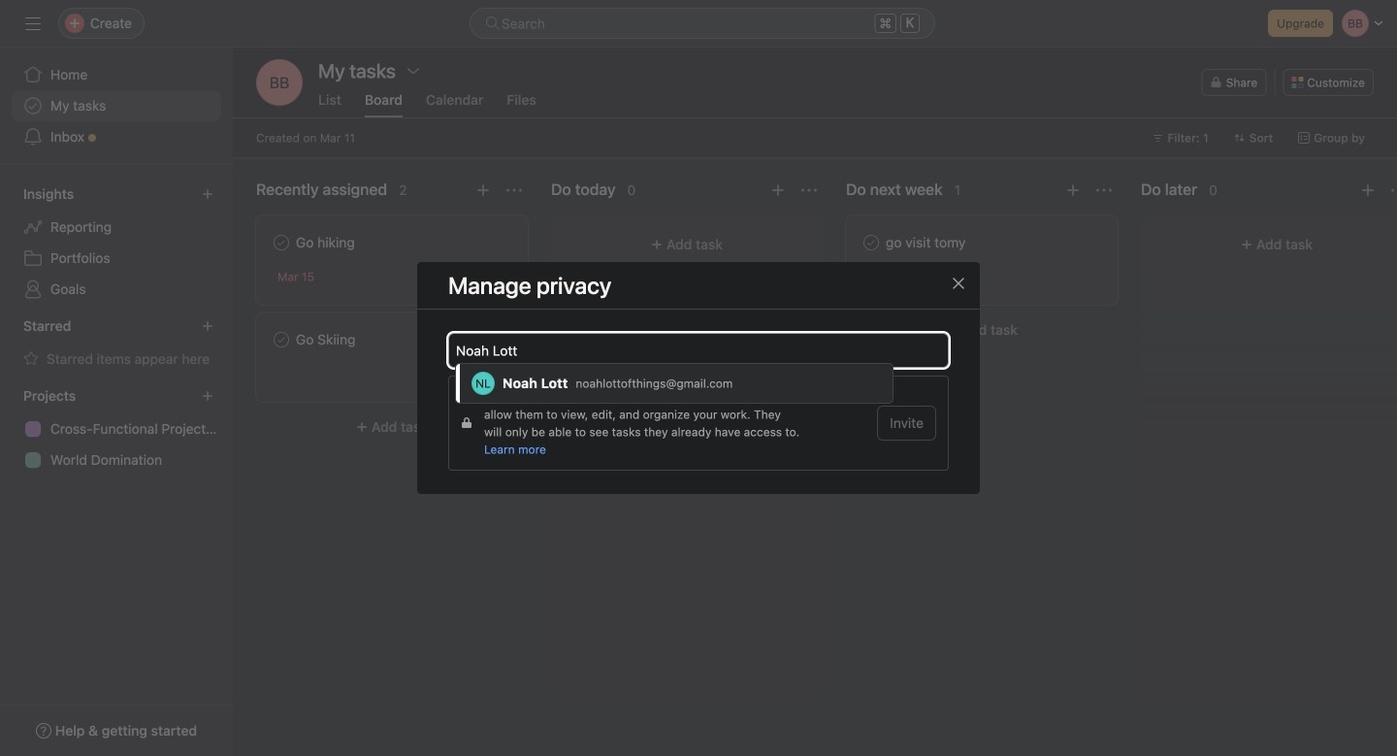 Task type: describe. For each thing, give the bounding box(es) containing it.
close image
[[951, 276, 967, 291]]

0 vertical spatial mark complete image
[[860, 231, 883, 254]]

1 add task image from the left
[[476, 182, 491, 198]]

insights element
[[0, 177, 233, 309]]

starred element
[[0, 309, 233, 379]]

2 add task image from the left
[[771, 182, 786, 198]]

global element
[[0, 48, 233, 164]]

add task image
[[1361, 182, 1376, 198]]



Task type: vqa. For each thing, say whether or not it's contained in the screenshot.
list box at the top
no



Task type: locate. For each thing, give the bounding box(es) containing it.
0 horizontal spatial mark complete checkbox
[[270, 328, 293, 351]]

1 vertical spatial mark complete image
[[270, 328, 293, 351]]

mark complete image
[[860, 231, 883, 254], [270, 328, 293, 351]]

3 add task image from the left
[[1066, 182, 1081, 198]]

Add teammates by adding their name or email... text field
[[456, 339, 939, 362]]

1 horizontal spatial mark complete image
[[860, 231, 883, 254]]

0 vertical spatial mark complete checkbox
[[860, 231, 883, 254]]

hide sidebar image
[[25, 16, 41, 31]]

1 horizontal spatial add task image
[[771, 182, 786, 198]]

view profile settings image
[[256, 59, 303, 106]]

2 horizontal spatial add task image
[[1066, 182, 1081, 198]]

Mark complete checkbox
[[860, 231, 883, 254], [270, 328, 293, 351]]

mark complete image
[[270, 231, 293, 254]]

1 horizontal spatial mark complete checkbox
[[860, 231, 883, 254]]

1 vertical spatial mark complete checkbox
[[270, 328, 293, 351]]

projects element
[[0, 379, 233, 480]]

Mark complete checkbox
[[270, 231, 293, 254]]

0 horizontal spatial mark complete image
[[270, 328, 293, 351]]

0 horizontal spatial add task image
[[476, 182, 491, 198]]

add task image
[[476, 182, 491, 198], [771, 182, 786, 198], [1066, 182, 1081, 198]]



